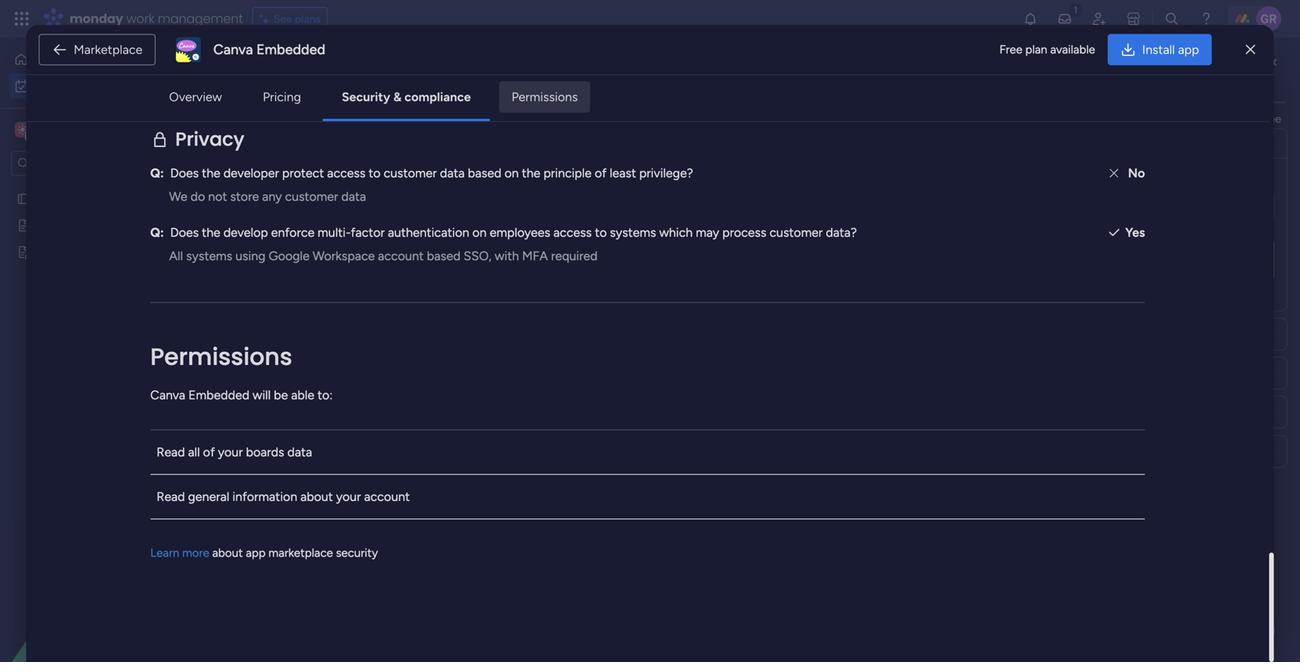 Task type: vqa. For each thing, say whether or not it's contained in the screenshot.
account
yes



Task type: locate. For each thing, give the bounding box(es) containing it.
item up able
[[288, 337, 310, 351]]

0 vertical spatial systems
[[610, 225, 656, 240]]

2 horizontal spatial customer
[[770, 225, 823, 240]]

0 vertical spatial and
[[456, 73, 476, 88]]

2 inside "past dates / 2 items"
[[353, 197, 359, 210]]

2 down multi-
[[322, 253, 328, 267]]

1 horizontal spatial customer
[[384, 166, 437, 180]]

does
[[170, 166, 199, 180], [170, 225, 199, 240]]

items
[[1050, 173, 1077, 186], [362, 197, 389, 210], [331, 253, 358, 267]]

0 horizontal spatial canva
[[150, 388, 185, 403]]

0 vertical spatial 2
[[353, 197, 359, 210]]

1 horizontal spatial app
[[1178, 42, 1200, 57]]

1 vertical spatial about
[[212, 546, 243, 560]]

0 horizontal spatial items
[[331, 253, 358, 267]]

0 horizontal spatial on
[[473, 225, 487, 240]]

data up item
[[287, 445, 312, 460]]

read
[[157, 445, 185, 460], [157, 489, 185, 504]]

permissions down match
[[512, 90, 578, 104]]

show?
[[1131, 173, 1163, 186]]

principle
[[544, 166, 592, 180]]

and left are
[[456, 73, 476, 88]]

match
[[565, 73, 600, 88]]

new for new item
[[254, 479, 277, 492]]

input left is
[[213, 73, 242, 88]]

2 all from the top
[[169, 248, 183, 263]]

do right to
[[1240, 70, 1253, 83]]

help image
[[1199, 11, 1214, 27]]

data
[[440, 166, 465, 180], [341, 189, 366, 204], [287, 445, 312, 460]]

2 + add item from the top
[[256, 506, 310, 520]]

are
[[479, 73, 497, 88]]

data up authentication on the top left
[[440, 166, 465, 180]]

1 horizontal spatial canva
[[213, 41, 253, 58]]

1 vertical spatial your
[[336, 489, 361, 504]]

required right the mfa
[[551, 248, 598, 263]]

do
[[1240, 70, 1253, 83], [191, 189, 205, 204]]

monday
[[70, 10, 123, 27]]

0 horizontal spatial do
[[191, 189, 205, 204]]

embedded
[[257, 41, 325, 58], [188, 388, 250, 403]]

0 horizontal spatial customer
[[285, 189, 338, 204]]

do right we
[[191, 189, 205, 204]]

1 vertical spatial item
[[288, 337, 310, 351]]

q: does the developer protect access to customer data based on the principle of least privilege?
[[150, 166, 693, 180]]

1 all from the top
[[169, 73, 183, 88]]

my work
[[231, 59, 336, 94]]

main content containing past dates /
[[207, 38, 1300, 662]]

overview
[[169, 90, 222, 104]]

customer down filter dashboard by text "search field"
[[384, 166, 437, 180]]

list box
[[0, 183, 199, 477]]

items up factor
[[362, 197, 389, 210]]

read general information about your account
[[157, 489, 410, 504]]

items left should
[[1050, 173, 1077, 186]]

Filter dashboard by text search field
[[297, 124, 439, 149]]

0 vertical spatial q:
[[150, 166, 164, 180]]

1 vertical spatial systems
[[186, 248, 232, 263]]

of
[[595, 166, 607, 180], [203, 445, 215, 460]]

1 vertical spatial permissions
[[150, 340, 292, 373]]

/ right to:
[[336, 390, 343, 410]]

new up developer
[[237, 129, 260, 143]]

0 vertical spatial based
[[468, 166, 502, 180]]

/ right the google
[[311, 249, 319, 269]]

all left user
[[169, 73, 183, 88]]

/ right next
[[339, 446, 346, 466]]

using left the regular
[[308, 73, 338, 88]]

2 does from the top
[[170, 225, 199, 240]]

1 vertical spatial week
[[298, 446, 335, 466]]

app left marketplace
[[246, 546, 266, 560]]

None text field
[[1013, 194, 1275, 221]]

1 vertical spatial canva
[[150, 388, 185, 403]]

0 horizontal spatial embedded
[[188, 388, 250, 403]]

week right next
[[298, 446, 335, 466]]

new item
[[254, 479, 302, 492]]

None search field
[[297, 124, 439, 149]]

1 vertical spatial embedded
[[188, 388, 250, 403]]

0 vertical spatial using
[[308, 73, 338, 88]]

embedded left 'will'
[[188, 388, 250, 403]]

application logo image
[[176, 37, 201, 62]]

all
[[188, 445, 200, 460]]

canva
[[213, 41, 253, 58], [150, 388, 185, 403]]

app
[[1178, 42, 1200, 57], [246, 546, 266, 560]]

1 vertical spatial based
[[427, 248, 461, 263]]

0 horizontal spatial permissions
[[150, 340, 292, 373]]

to:
[[318, 388, 333, 403]]

1 vertical spatial read
[[157, 489, 185, 504]]

1 horizontal spatial and
[[1146, 112, 1164, 126]]

and
[[456, 73, 476, 88], [1146, 112, 1164, 126]]

1 q: from the top
[[150, 166, 164, 180]]

0 vertical spatial canva
[[213, 41, 253, 58]]

0 vertical spatial all
[[169, 73, 183, 88]]

0 horizontal spatial required
[[500, 73, 547, 88]]

2 inside today / 2 items
[[322, 253, 328, 267]]

all for all user input is checked using regular expressions and are required to match a specific input pattern.
[[169, 73, 183, 88]]

expressions
[[386, 73, 453, 88]]

past
[[264, 193, 294, 213]]

all down we
[[169, 248, 183, 263]]

1 horizontal spatial based
[[468, 166, 502, 180]]

access
[[327, 166, 366, 180], [554, 225, 592, 240]]

2 vertical spatial items
[[331, 253, 358, 267]]

0 horizontal spatial 2
[[322, 253, 328, 267]]

dates
[[298, 193, 338, 213]]

next
[[264, 446, 295, 466]]

q: does the develop enforce multi-factor authentication on employees access to systems which may process customer data?
[[150, 225, 857, 240]]

0 vertical spatial new
[[237, 129, 260, 143]]

account down authentication on the top left
[[378, 248, 424, 263]]

to do list button
[[1197, 64, 1277, 89]]

based up q: does the develop enforce multi-factor authentication on employees access to systems which may process customer data?
[[468, 166, 502, 180]]

0 vertical spatial access
[[327, 166, 366, 180]]

0 horizontal spatial and
[[456, 73, 476, 88]]

1 vertical spatial + add item
[[256, 506, 310, 520]]

to left which
[[595, 225, 607, 240]]

main content
[[207, 38, 1300, 662]]

your left boards
[[218, 445, 243, 460]]

/ right dates
[[342, 193, 349, 213]]

+ down information
[[256, 506, 263, 520]]

marketplace
[[74, 42, 143, 57]]

on up sso,
[[473, 225, 487, 240]]

add down read general information about your account
[[265, 506, 285, 520]]

employees
[[490, 225, 551, 240]]

1 vertical spatial does
[[170, 225, 199, 240]]

and left people
[[1146, 112, 1164, 126]]

does down we
[[170, 225, 199, 240]]

items down multi-
[[331, 253, 358, 267]]

monday marketplace image
[[1126, 11, 1142, 27]]

required for are
[[500, 73, 547, 88]]

+ add item down read general information about your account
[[256, 506, 310, 520]]

required right are
[[500, 73, 547, 88]]

2 up factor
[[353, 197, 359, 210]]

more
[[182, 546, 209, 560]]

0 vertical spatial item
[[263, 129, 284, 143]]

home option
[[9, 47, 190, 72]]

1 horizontal spatial embedded
[[257, 41, 325, 58]]

0 vertical spatial about
[[300, 489, 333, 504]]

main workspace button
[[11, 117, 152, 143]]

0 horizontal spatial systems
[[186, 248, 232, 263]]

1 horizontal spatial data
[[341, 189, 366, 204]]

using down develop
[[236, 248, 266, 263]]

be
[[274, 388, 288, 403]]

2 q: from the top
[[150, 225, 164, 240]]

read left general in the left bottom of the page
[[157, 489, 185, 504]]

1 vertical spatial do
[[191, 189, 205, 204]]

customer left data?
[[770, 225, 823, 240]]

the left boards, in the top of the page
[[1045, 112, 1061, 126]]

item down pricing button
[[263, 129, 284, 143]]

1 horizontal spatial access
[[554, 225, 592, 240]]

canva for canva embedded will be able to:
[[150, 388, 185, 403]]

free
[[1000, 42, 1023, 57]]

item
[[280, 479, 302, 492]]

we do not store any customer data
[[169, 189, 366, 204]]

read left all
[[157, 445, 185, 460]]

later /
[[264, 559, 313, 579]]

permissions up canva embedded will be able to:
[[150, 340, 292, 373]]

0 horizontal spatial input
[[213, 73, 242, 88]]

my
[[231, 59, 267, 94]]

do inside button
[[1240, 70, 1253, 83]]

1 vertical spatial data
[[341, 189, 366, 204]]

access up "past dates / 2 items"
[[327, 166, 366, 180]]

required for mfa
[[551, 248, 598, 263]]

items inside today / 2 items
[[331, 253, 358, 267]]

select product image
[[14, 11, 30, 27]]

about right more
[[212, 546, 243, 560]]

factor
[[351, 225, 385, 240]]

canva embedded will be able to:
[[150, 388, 333, 403]]

0 vertical spatial app
[[1178, 42, 1200, 57]]

1 vertical spatial all
[[169, 248, 183, 263]]

1 does from the top
[[170, 166, 199, 180]]

2 vertical spatial item
[[288, 506, 310, 520]]

data?
[[826, 225, 857, 240]]

1 vertical spatial items
[[362, 197, 389, 210]]

google
[[269, 248, 310, 263]]

main workspace
[[36, 122, 128, 137]]

2 horizontal spatial items
[[1050, 173, 1077, 186]]

systems left which
[[610, 225, 656, 240]]

items inside "past dates / 2 items"
[[362, 197, 389, 210]]

0 vertical spatial does
[[170, 166, 199, 180]]

1 horizontal spatial permissions
[[512, 90, 578, 104]]

we
[[1114, 173, 1129, 186]]

1 horizontal spatial items
[[362, 197, 389, 210]]

+ up 'will'
[[256, 337, 263, 351]]

multi-
[[318, 225, 351, 240]]

add up 'be'
[[265, 337, 285, 351]]

item
[[263, 129, 284, 143], [288, 337, 310, 351], [288, 506, 310, 520]]

1 public board image from the top
[[16, 192, 31, 206]]

0 vertical spatial data
[[440, 166, 465, 180]]

app inside install app button
[[1178, 42, 1200, 57]]

q: for q: does the developer protect access to customer data based on the principle of least privilege?
[[150, 166, 164, 180]]

account up security
[[364, 489, 410, 504]]

checked
[[257, 73, 304, 88]]

choose the boards, columns and people you'd like to see
[[1004, 112, 1282, 126]]

systems down develop
[[186, 248, 232, 263]]

on left principle
[[505, 166, 519, 180]]

about down next week /
[[300, 489, 333, 504]]

developer
[[224, 166, 279, 180]]

1 horizontal spatial required
[[551, 248, 598, 263]]

user
[[186, 73, 210, 88]]

/ right later on the bottom of the page
[[302, 559, 310, 579]]

past dates / 2 items
[[264, 193, 389, 213]]

1 vertical spatial +
[[256, 506, 263, 520]]

public board image
[[16, 192, 31, 206], [16, 218, 31, 233]]

week right 'be'
[[296, 390, 332, 410]]

option
[[0, 185, 199, 188]]

embedded up my work
[[257, 41, 325, 58]]

item down read general information about your account
[[288, 506, 310, 520]]

app right install
[[1178, 42, 1200, 57]]

q: for q: does the develop enforce multi-factor authentication on employees access to systems which may process customer data?
[[150, 225, 164, 240]]

0 horizontal spatial data
[[287, 445, 312, 460]]

1 vertical spatial required
[[551, 248, 598, 263]]

of right all
[[203, 445, 215, 460]]

+ add item up 'be'
[[256, 337, 310, 351]]

1 horizontal spatial input
[[660, 73, 689, 88]]

pricing button
[[250, 81, 314, 113]]

item inside button
[[263, 129, 284, 143]]

access right employees
[[554, 225, 592, 240]]

0 horizontal spatial about
[[212, 546, 243, 560]]

0 vertical spatial embedded
[[257, 41, 325, 58]]

0 vertical spatial permissions
[[512, 90, 578, 104]]

to
[[550, 73, 562, 88], [1251, 112, 1262, 126], [369, 166, 381, 180], [595, 225, 607, 240]]

the up not
[[202, 166, 220, 180]]

based down authentication on the top left
[[427, 248, 461, 263]]

learn more link
[[150, 546, 209, 560]]

0 horizontal spatial using
[[236, 248, 266, 263]]

people
[[1167, 112, 1201, 126]]

1 read from the top
[[157, 445, 185, 460]]

2 read from the top
[[157, 489, 185, 504]]

privilege?
[[639, 166, 693, 180]]

will
[[253, 388, 271, 403]]

customer
[[384, 166, 437, 180], [285, 189, 338, 204], [770, 225, 823, 240]]

later
[[264, 559, 299, 579]]

0 vertical spatial add
[[265, 337, 285, 351]]

customer down protect
[[285, 189, 338, 204]]

/ for next week /
[[339, 446, 346, 466]]

may
[[696, 225, 719, 240]]

1 vertical spatial q:
[[150, 225, 164, 240]]

data right dates
[[341, 189, 366, 204]]

0 vertical spatial + add item
[[256, 337, 310, 351]]

0 vertical spatial read
[[157, 445, 185, 460]]

the left develop
[[202, 225, 220, 240]]

marketplace
[[269, 546, 333, 560]]

lottie animation image
[[0, 504, 199, 662]]

1 vertical spatial public board image
[[16, 218, 31, 233]]

0 vertical spatial public board image
[[16, 192, 31, 206]]

1 vertical spatial app
[[246, 546, 266, 560]]

1 horizontal spatial 2
[[353, 197, 359, 210]]

does up we
[[170, 166, 199, 180]]

input left pattern.
[[660, 73, 689, 88]]

of left least
[[595, 166, 607, 180]]

0 horizontal spatial of
[[203, 445, 215, 460]]

0 vertical spatial week
[[296, 390, 332, 410]]

1 vertical spatial and
[[1146, 112, 1164, 126]]

canva for canva embedded
[[213, 41, 253, 58]]

1 horizontal spatial of
[[595, 166, 607, 180]]

0 vertical spatial +
[[256, 337, 263, 351]]

permissions
[[512, 90, 578, 104], [150, 340, 292, 373]]

new for new item
[[237, 129, 260, 143]]

1 horizontal spatial systems
[[610, 225, 656, 240]]

permissions inside button
[[512, 90, 578, 104]]

0 horizontal spatial based
[[427, 248, 461, 263]]

0 vertical spatial do
[[1240, 70, 1253, 83]]

account for your
[[364, 489, 410, 504]]

new inside button
[[237, 129, 260, 143]]

using
[[308, 73, 338, 88], [236, 248, 266, 263]]

new left item
[[254, 479, 277, 492]]

0 vertical spatial your
[[218, 445, 243, 460]]

information
[[233, 489, 297, 504]]

lottie animation element
[[0, 504, 199, 662]]

security
[[342, 90, 391, 104]]

0 vertical spatial required
[[500, 73, 547, 88]]

like
[[1233, 112, 1249, 126]]

input
[[213, 73, 242, 88], [660, 73, 689, 88]]

your up security
[[336, 489, 361, 504]]

plans
[[295, 12, 321, 25]]



Task type: describe. For each thing, give the bounding box(es) containing it.
0 vertical spatial customer
[[384, 166, 437, 180]]

today
[[264, 249, 308, 269]]

this week /
[[264, 390, 347, 410]]

to left match
[[550, 73, 562, 88]]

greg robinson image
[[1257, 6, 1282, 31]]

which
[[659, 225, 693, 240]]

and inside main content
[[1146, 112, 1164, 126]]

work
[[126, 10, 154, 27]]

authentication
[[388, 225, 469, 240]]

sso,
[[464, 248, 492, 263]]

1 horizontal spatial your
[[336, 489, 361, 504]]

notifications image
[[1023, 11, 1039, 27]]

account for workspace
[[378, 248, 424, 263]]

week for next
[[298, 446, 335, 466]]

boards,
[[1063, 112, 1100, 126]]

2 input from the left
[[660, 73, 689, 88]]

plan
[[1026, 42, 1048, 57]]

whose items should we show?
[[1013, 173, 1163, 186]]

least
[[610, 166, 636, 180]]

see plans button
[[252, 7, 328, 30]]

search everything image
[[1164, 11, 1180, 27]]

today / 2 items
[[264, 249, 358, 269]]

available
[[1051, 42, 1096, 57]]

does for does the develop enforce multi-factor authentication on employees access to systems which may process customer data?
[[170, 225, 199, 240]]

read for read all of your boards data
[[157, 445, 185, 460]]

security & compliance button
[[329, 81, 484, 113]]

yes
[[1126, 225, 1145, 240]]

all systems using google workspace account based sso, with mfa required
[[169, 248, 598, 263]]

permissions button
[[499, 81, 591, 113]]

1 image
[[1069, 1, 1083, 18]]

specific
[[613, 73, 657, 88]]

canva embedded
[[213, 41, 325, 58]]

embedded for canva embedded
[[257, 41, 325, 58]]

does for does the developer protect access to customer data based on the principle of least privilege?
[[170, 166, 199, 180]]

2 vertical spatial data
[[287, 445, 312, 460]]

marketplace button
[[39, 34, 156, 65]]

private board image
[[16, 245, 31, 260]]

1 vertical spatial customer
[[285, 189, 338, 204]]

this
[[264, 390, 292, 410]]

2 add from the top
[[265, 506, 285, 520]]

home link
[[9, 47, 190, 72]]

1 + add item from the top
[[256, 337, 310, 351]]

overview button
[[157, 81, 235, 113]]

1 horizontal spatial using
[[308, 73, 338, 88]]

monday work management
[[70, 10, 243, 27]]

1 add from the top
[[265, 337, 285, 351]]

general
[[188, 489, 229, 504]]

you'd
[[1203, 112, 1230, 126]]

is
[[245, 73, 254, 88]]

home
[[34, 53, 64, 66]]

compliance
[[405, 90, 471, 104]]

new item button
[[231, 124, 291, 149]]

0 vertical spatial of
[[595, 166, 607, 180]]

greg robinson image
[[1027, 248, 1050, 272]]

privacy
[[175, 126, 244, 152]]

see plans
[[273, 12, 321, 25]]

/ for this week /
[[336, 390, 343, 410]]

with
[[495, 248, 519, 263]]

see
[[273, 12, 292, 25]]

embedded for canva embedded will be able to:
[[188, 388, 250, 403]]

pricing
[[263, 90, 301, 104]]

able
[[291, 388, 314, 403]]

install
[[1143, 42, 1175, 57]]

main
[[36, 122, 63, 137]]

should
[[1080, 173, 1112, 186]]

week for this
[[296, 390, 332, 410]]

work
[[273, 59, 336, 94]]

invite members image
[[1092, 11, 1107, 27]]

0 vertical spatial items
[[1050, 173, 1077, 186]]

0 horizontal spatial your
[[218, 445, 243, 460]]

not
[[208, 189, 227, 204]]

mfa
[[522, 248, 548, 263]]

to right like
[[1251, 112, 1262, 126]]

read all of your boards data
[[157, 445, 312, 460]]

workspace selection element
[[15, 120, 131, 141]]

install app button
[[1108, 34, 1212, 65]]

workspace
[[66, 122, 128, 137]]

2 public board image from the top
[[16, 218, 31, 233]]

the left principle
[[522, 166, 541, 180]]

security & compliance
[[342, 90, 471, 104]]

see
[[1265, 112, 1282, 126]]

1 vertical spatial using
[[236, 248, 266, 263]]

1 vertical spatial access
[[554, 225, 592, 240]]

process
[[723, 225, 767, 240]]

store
[[230, 189, 259, 204]]

boards
[[246, 445, 284, 460]]

0 horizontal spatial app
[[246, 546, 266, 560]]

do for we
[[191, 189, 205, 204]]

dapulse x slim image
[[1246, 40, 1256, 59]]

we
[[169, 189, 187, 204]]

update feed image
[[1057, 11, 1073, 27]]

0 horizontal spatial access
[[327, 166, 366, 180]]

management
[[158, 10, 243, 27]]

enforce
[[271, 225, 315, 240]]

none search field inside main content
[[297, 124, 439, 149]]

next week /
[[264, 446, 350, 466]]

new item
[[237, 129, 284, 143]]

protect
[[282, 166, 324, 180]]

a
[[603, 73, 610, 88]]

do for to
[[1240, 70, 1253, 83]]

learn more about app marketplace security
[[150, 546, 378, 560]]

to
[[1226, 70, 1238, 83]]

1 vertical spatial on
[[473, 225, 487, 240]]

2 + from the top
[[256, 506, 263, 520]]

to do list
[[1226, 70, 1270, 83]]

read for read general information about your account
[[157, 489, 185, 504]]

develop
[[224, 225, 268, 240]]

1 vertical spatial of
[[203, 445, 215, 460]]

all user input is checked using regular expressions and are required to match a specific input pattern.
[[169, 73, 736, 88]]

2 horizontal spatial data
[[440, 166, 465, 180]]

workspace image
[[15, 121, 30, 138]]

columns
[[1102, 112, 1144, 126]]

workspace
[[313, 248, 375, 263]]

workspace image
[[17, 121, 28, 138]]

1 + from the top
[[256, 337, 263, 351]]

to down filter dashboard by text "search field"
[[369, 166, 381, 180]]

2 vertical spatial customer
[[770, 225, 823, 240]]

all for all systems using google workspace account based sso, with mfa required
[[169, 248, 183, 263]]

1 horizontal spatial on
[[505, 166, 519, 180]]

choose
[[1004, 112, 1042, 126]]

learn
[[150, 546, 179, 560]]

/ for past dates / 2 items
[[342, 193, 349, 213]]

1 horizontal spatial about
[[300, 489, 333, 504]]

1 input from the left
[[213, 73, 242, 88]]

no
[[1128, 166, 1145, 180]]



